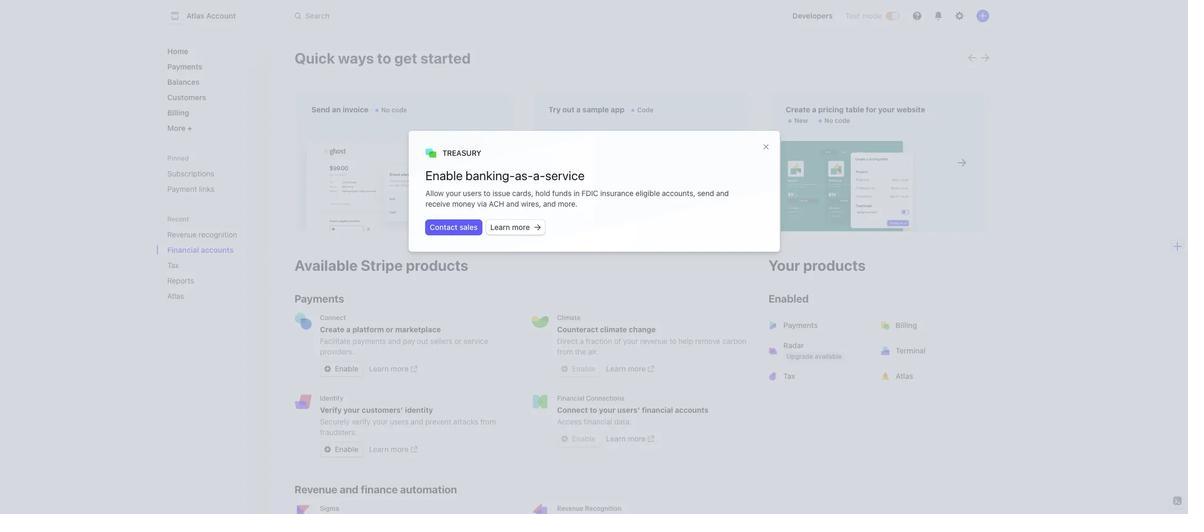 Task type: vqa. For each thing, say whether or not it's contained in the screenshot.
UIs
no



Task type: describe. For each thing, give the bounding box(es) containing it.
insurance
[[600, 189, 634, 198]]

facilitate
[[320, 337, 351, 346]]

1 horizontal spatial svg image
[[562, 436, 568, 442]]

search
[[305, 11, 330, 20]]

terminal link
[[875, 338, 989, 364]]

enable button for access financial data.
[[557, 432, 600, 447]]

pricing
[[819, 105, 844, 114]]

learn more link for securely verify your users and prevent attacks from fraudsters.
[[369, 444, 417, 455]]

financial connections connect to your users' financial accounts access financial data.
[[557, 395, 709, 426]]

billing inside core navigation links element
[[167, 108, 189, 117]]

available
[[815, 353, 842, 361]]

help
[[679, 337, 693, 346]]

customers'
[[362, 406, 403, 415]]

1 vertical spatial billing link
[[875, 313, 989, 338]]

atlas for atlas 'link' in the recent element
[[167, 292, 184, 301]]

reports
[[167, 276, 194, 285]]

code
[[637, 106, 654, 114]]

atlas link inside recent element
[[163, 287, 250, 305]]

to inside allow your users to issue cards, hold funds in fdic insurance eligible accounts, send and receive money via ach and wires, and more.
[[484, 189, 491, 198]]

banking-
[[466, 168, 515, 183]]

links
[[199, 185, 214, 194]]

direct
[[557, 337, 578, 346]]

your
[[769, 257, 801, 274]]

1 horizontal spatial svg image
[[534, 225, 541, 231]]

started
[[421, 49, 471, 67]]

1 horizontal spatial payments link
[[763, 313, 877, 338]]

website
[[897, 105, 926, 114]]

and inside the identity verify your customers' identity securely verify your users and prevent attacks from fraudsters.
[[411, 417, 423, 426]]

verify
[[320, 406, 342, 415]]

send
[[698, 189, 714, 198]]

no for new
[[825, 117, 833, 125]]

prevent
[[425, 417, 451, 426]]

enable down fraudsters.
[[335, 445, 359, 454]]

mode
[[862, 11, 882, 20]]

send an invoice
[[312, 105, 369, 114]]

service inside connect create a platform or marketplace facilitate payments and pay out sellers or service providers.
[[464, 337, 488, 346]]

reports link
[[163, 272, 250, 290]]

learn more for facilitate payments and pay out sellers or service providers.
[[369, 364, 409, 373]]

air.
[[588, 347, 598, 356]]

climate
[[600, 325, 627, 334]]

out inside connect create a platform or marketplace facilitate payments and pay out sellers or service providers.
[[417, 337, 428, 346]]

new
[[795, 117, 808, 125]]

learn for access financial data.
[[606, 434, 626, 443]]

svg image inside the enable link
[[324, 366, 331, 372]]

your up verify
[[344, 406, 360, 415]]

recent element
[[157, 226, 273, 305]]

enable link for facilitate payments and pay out sellers or service providers.
[[320, 362, 363, 377]]

customers
[[167, 93, 206, 102]]

a inside connect create a platform or marketplace facilitate payments and pay out sellers or service providers.
[[346, 325, 351, 334]]

recent
[[167, 215, 189, 223]]

financial accounts
[[167, 246, 234, 255]]

enable link for securely verify your users and prevent attacks from fraudsters.
[[320, 442, 363, 457]]

data.
[[614, 417, 632, 426]]

Search search field
[[288, 6, 587, 26]]

fdic
[[582, 189, 598, 198]]

in
[[574, 189, 580, 198]]

sample
[[583, 105, 609, 114]]

to inside climate counteract climate change direct a fraction of your revenue to help remove carbon from the air.
[[670, 337, 677, 346]]

shift section content left image
[[968, 53, 977, 62]]

get
[[394, 49, 417, 67]]

1 horizontal spatial out
[[563, 105, 575, 114]]

subscriptions
[[167, 169, 214, 178]]

money
[[452, 200, 475, 209]]

0 horizontal spatial financial
[[584, 417, 612, 426]]

more button
[[163, 119, 265, 137]]

1 vertical spatial payments
[[295, 293, 344, 305]]

developers link
[[788, 7, 837, 24]]

attacks
[[453, 417, 478, 426]]

balances
[[167, 77, 200, 86]]

developers
[[793, 11, 833, 20]]

a left "pricing" at top right
[[812, 105, 817, 114]]

users'
[[617, 406, 640, 415]]

revenue and finance automation
[[295, 484, 457, 496]]

payment
[[167, 185, 197, 194]]

connect inside connect create a platform or marketplace facilitate payments and pay out sellers or service providers.
[[320, 314, 346, 322]]

revenue
[[640, 337, 668, 346]]

marketplace
[[395, 325, 441, 334]]

identity
[[320, 395, 344, 403]]

pinned
[[167, 154, 189, 162]]

0 vertical spatial financial
[[642, 406, 673, 415]]

sales
[[460, 223, 478, 232]]

enable button for direct a fraction of your revenue to help remove carbon from the air.
[[557, 362, 600, 377]]

payments inside core navigation links element
[[167, 62, 203, 71]]

a left sample
[[577, 105, 581, 114]]

your inside financial connections connect to your users' financial accounts access financial data.
[[599, 406, 616, 415]]

tax inside recent element
[[167, 261, 179, 270]]

learn down ach
[[491, 223, 510, 232]]

terminal
[[896, 346, 926, 355]]

revenue for revenue recognition
[[167, 230, 197, 239]]

learn for facilitate payments and pay out sellers or service providers.
[[369, 364, 389, 373]]

access
[[557, 417, 582, 426]]

accounts,
[[662, 189, 696, 198]]

contact sales link
[[426, 220, 482, 235]]

more down wires,
[[512, 223, 530, 232]]

accounts inside recent element
[[201, 246, 234, 255]]

test mode
[[846, 11, 882, 20]]

recent navigation links element
[[157, 215, 273, 305]]

0 horizontal spatial payments link
[[163, 58, 265, 75]]

quick
[[295, 49, 335, 67]]

payment links
[[167, 185, 214, 194]]

enable down 'the'
[[572, 364, 596, 373]]

more for securely verify your users and prevent attacks from fraudsters.
[[391, 445, 409, 454]]

atlas account button
[[167, 8, 247, 23]]

0 vertical spatial service
[[545, 168, 585, 183]]

platform
[[353, 325, 384, 334]]

of
[[614, 337, 621, 346]]

stripe
[[361, 257, 403, 274]]

1 horizontal spatial atlas link
[[875, 364, 989, 389]]

from inside the identity verify your customers' identity securely verify your users and prevent attacks from fraudsters.
[[480, 417, 496, 426]]

create inside connect create a platform or marketplace facilitate payments and pay out sellers or service providers.
[[320, 325, 345, 334]]

more for direct a fraction of your revenue to help remove carbon from the air.
[[628, 364, 646, 373]]

svg image for the enable link associated with securely verify your users and prevent attacks from fraudsters.
[[324, 447, 331, 453]]

financial for financial accounts
[[167, 246, 199, 255]]

learn more for access financial data.
[[606, 434, 646, 443]]

tax link inside recent element
[[163, 257, 250, 274]]

learn more for direct a fraction of your revenue to help remove carbon from the air.
[[606, 364, 646, 373]]

counteract
[[557, 325, 598, 334]]

and down hold
[[543, 200, 556, 209]]

connections
[[586, 395, 625, 403]]

recognition
[[585, 505, 622, 513]]

learn more down ach
[[491, 223, 530, 232]]

learn more link for facilitate payments and pay out sellers or service providers.
[[369, 364, 417, 374]]

hold
[[536, 189, 550, 198]]

atlas for atlas account
[[186, 11, 204, 20]]

contact sales
[[430, 223, 478, 232]]

0 vertical spatial create
[[786, 105, 811, 114]]

to inside financial connections connect to your users' financial accounts access financial data.
[[590, 406, 597, 415]]

1 vertical spatial tax link
[[763, 364, 877, 389]]

learn more for securely verify your users and prevent attacks from fraudsters.
[[369, 445, 409, 454]]

enable up allow at the top
[[426, 168, 463, 183]]

send
[[312, 105, 330, 114]]

test
[[846, 11, 861, 20]]



Task type: locate. For each thing, give the bounding box(es) containing it.
revenue up the sigma
[[295, 484, 337, 496]]

and right send
[[716, 189, 729, 198]]

svg image down wires,
[[534, 225, 541, 231]]

your right for
[[879, 105, 895, 114]]

svg image
[[324, 366, 331, 372], [562, 436, 568, 442]]

tax down upgrade
[[784, 372, 796, 381]]

1 vertical spatial out
[[417, 337, 428, 346]]

your right of
[[623, 337, 638, 346]]

1 vertical spatial payments link
[[763, 313, 877, 338]]

1 vertical spatial enable link
[[320, 442, 363, 457]]

app
[[611, 105, 625, 114]]

payments
[[353, 337, 386, 346]]

enabled
[[769, 293, 809, 305]]

and down identity
[[411, 417, 423, 426]]

enable link down fraudsters.
[[320, 442, 363, 457]]

2 enable button from the top
[[557, 432, 600, 447]]

learn more
[[491, 223, 530, 232], [369, 364, 409, 373], [606, 364, 646, 373], [606, 434, 646, 443], [369, 445, 409, 454]]

1 products from the left
[[406, 257, 469, 274]]

learn more link
[[486, 220, 545, 235], [369, 364, 417, 374], [606, 364, 655, 374], [606, 434, 655, 444], [369, 444, 417, 455]]

1 vertical spatial or
[[455, 337, 462, 346]]

wires,
[[521, 200, 541, 209]]

0 vertical spatial tax link
[[163, 257, 250, 274]]

1 vertical spatial enable button
[[557, 432, 600, 447]]

1 horizontal spatial billing
[[896, 321, 918, 330]]

to down connections
[[590, 406, 597, 415]]

payments down available
[[295, 293, 344, 305]]

0 vertical spatial tax
[[167, 261, 179, 270]]

more
[[512, 223, 530, 232], [391, 364, 409, 373], [628, 364, 646, 373], [628, 434, 646, 443], [391, 445, 409, 454]]

learn more link down wires,
[[486, 220, 545, 235]]

or right platform
[[386, 325, 394, 334]]

financial
[[167, 246, 199, 255], [557, 395, 584, 403]]

0 vertical spatial financial
[[167, 246, 199, 255]]

atlas inside "button"
[[186, 11, 204, 20]]

fraudsters.
[[320, 428, 357, 437]]

to
[[377, 49, 391, 67], [484, 189, 491, 198], [670, 337, 677, 346], [590, 406, 597, 415]]

your inside allow your users to issue cards, hold funds in fdic insurance eligible accounts, send and receive money via ach and wires, and more.
[[446, 189, 461, 198]]

1 horizontal spatial tax
[[784, 372, 796, 381]]

0 horizontal spatial payments
[[167, 62, 203, 71]]

financial right users' on the bottom of page
[[642, 406, 673, 415]]

from inside climate counteract climate change direct a fraction of your revenue to help remove carbon from the air.
[[557, 347, 573, 356]]

1 vertical spatial accounts
[[675, 406, 709, 415]]

0 horizontal spatial create
[[320, 325, 345, 334]]

atlas left account
[[186, 11, 204, 20]]

learn more down the identity verify your customers' identity securely verify your users and prevent attacks from fraudsters.
[[369, 445, 409, 454]]

out
[[563, 105, 575, 114], [417, 337, 428, 346]]

financial inside financial connections connect to your users' financial accounts access financial data.
[[557, 395, 584, 403]]

1 horizontal spatial service
[[545, 168, 585, 183]]

learn more down "payments"
[[369, 364, 409, 373]]

connect
[[320, 314, 346, 322], [557, 406, 588, 415]]

svg image for direct a fraction of your revenue to help remove carbon from the air. enable button
[[562, 366, 568, 372]]

a up 'the'
[[580, 337, 584, 346]]

1 vertical spatial connect
[[557, 406, 588, 415]]

financial down revenue recognition
[[167, 246, 199, 255]]

0 horizontal spatial connect
[[320, 314, 346, 322]]

0 vertical spatial enable link
[[320, 362, 363, 377]]

core navigation links element
[[163, 42, 265, 137]]

0 vertical spatial payments link
[[163, 58, 265, 75]]

a-
[[533, 168, 545, 183]]

service up the funds
[[545, 168, 585, 183]]

ways
[[338, 49, 374, 67]]

0 horizontal spatial tax link
[[163, 257, 250, 274]]

or right sellers on the left
[[455, 337, 462, 346]]

no for send an invoice
[[381, 106, 390, 114]]

connect up access
[[557, 406, 588, 415]]

your down customers'
[[373, 417, 388, 426]]

financial inside recent element
[[167, 246, 199, 255]]

learn for securely verify your users and prevent attacks from fraudsters.
[[369, 445, 389, 454]]

revenue recognition link
[[163, 226, 250, 243]]

users inside the identity verify your customers' identity securely verify your users and prevent attacks from fraudsters.
[[390, 417, 409, 426]]

0 vertical spatial atlas
[[186, 11, 204, 20]]

1 vertical spatial tax
[[784, 372, 796, 381]]

try out a sample app
[[549, 105, 625, 114]]

no code right invoice
[[381, 106, 407, 114]]

payments up balances
[[167, 62, 203, 71]]

learn more down data. on the bottom
[[606, 434, 646, 443]]

finance
[[361, 484, 398, 496]]

svg image down fraudsters.
[[324, 447, 331, 453]]

a inside climate counteract climate change direct a fraction of your revenue to help remove carbon from the air.
[[580, 337, 584, 346]]

0 vertical spatial users
[[463, 189, 482, 198]]

quick ways to get started
[[295, 49, 471, 67]]

out right try
[[563, 105, 575, 114]]

a up facilitate
[[346, 325, 351, 334]]

1 vertical spatial from
[[480, 417, 496, 426]]

your inside climate counteract climate change direct a fraction of your revenue to help remove carbon from the air.
[[623, 337, 638, 346]]

2 horizontal spatial payments
[[784, 321, 818, 330]]

more for access financial data.
[[628, 434, 646, 443]]

contact
[[430, 223, 458, 232]]

0 vertical spatial accounts
[[201, 246, 234, 255]]

1 enable button from the top
[[557, 362, 600, 377]]

your down connections
[[599, 406, 616, 415]]

financial down connections
[[584, 417, 612, 426]]

verify
[[352, 417, 371, 426]]

to up via
[[484, 189, 491, 198]]

more down pay
[[391, 364, 409, 373]]

try
[[549, 105, 561, 114]]

0 horizontal spatial billing link
[[163, 104, 265, 121]]

no code for new
[[825, 117, 850, 125]]

payment links link
[[163, 180, 265, 198]]

0 horizontal spatial svg image
[[324, 366, 331, 372]]

connect up facilitate
[[320, 314, 346, 322]]

payments link up customers link at the left top of page
[[163, 58, 265, 75]]

account
[[206, 11, 236, 20]]

1 horizontal spatial payments
[[295, 293, 344, 305]]

learn more link down data. on the bottom
[[606, 434, 655, 444]]

atlas inside recent element
[[167, 292, 184, 301]]

atlas down terminal
[[896, 372, 914, 381]]

and left finance
[[340, 484, 359, 496]]

enable down access
[[572, 434, 596, 443]]

0 horizontal spatial tax
[[167, 261, 179, 270]]

revenue for revenue recognition
[[557, 505, 584, 513]]

payments up radar
[[784, 321, 818, 330]]

your products
[[769, 257, 866, 274]]

1 vertical spatial atlas
[[167, 292, 184, 301]]

payments link up radar upgrade available
[[763, 313, 877, 338]]

and inside connect create a platform or marketplace facilitate payments and pay out sellers or service providers.
[[388, 337, 401, 346]]

to left help
[[670, 337, 677, 346]]

pay
[[403, 337, 415, 346]]

learn more link down the identity verify your customers' identity securely verify your users and prevent attacks from fraudsters.
[[369, 444, 417, 455]]

radar upgrade available
[[784, 341, 842, 361]]

0 vertical spatial svg image
[[534, 225, 541, 231]]

atlas down "reports" at bottom
[[167, 292, 184, 301]]

1 enable link from the top
[[320, 362, 363, 377]]

climate
[[557, 314, 581, 322]]

learn down data. on the bottom
[[606, 434, 626, 443]]

an
[[332, 105, 341, 114]]

atlas account
[[186, 11, 236, 20]]

2 vertical spatial payments
[[784, 321, 818, 330]]

and left pay
[[388, 337, 401, 346]]

1 horizontal spatial users
[[463, 189, 482, 198]]

via
[[477, 200, 487, 209]]

from right the attacks
[[480, 417, 496, 426]]

2 vertical spatial svg image
[[324, 447, 331, 453]]

1 vertical spatial code
[[835, 117, 850, 125]]

eligible
[[636, 189, 660, 198]]

atlas link
[[163, 287, 250, 305], [875, 364, 989, 389]]

your
[[879, 105, 895, 114], [446, 189, 461, 198], [623, 337, 638, 346], [344, 406, 360, 415], [599, 406, 616, 415], [373, 417, 388, 426]]

1 vertical spatial financial
[[584, 417, 612, 426]]

0 horizontal spatial or
[[386, 325, 394, 334]]

2 horizontal spatial revenue
[[557, 505, 584, 513]]

0 horizontal spatial svg image
[[324, 447, 331, 453]]

connect inside financial connections connect to your users' financial accounts access financial data.
[[557, 406, 588, 415]]

2 vertical spatial atlas
[[896, 372, 914, 381]]

1 horizontal spatial atlas
[[186, 11, 204, 20]]

code right invoice
[[392, 106, 407, 114]]

svg image inside enable button
[[562, 366, 568, 372]]

0 vertical spatial code
[[392, 106, 407, 114]]

1 horizontal spatial code
[[835, 117, 850, 125]]

connect create a platform or marketplace facilitate payments and pay out sellers or service providers.
[[320, 314, 488, 356]]

climate counteract climate change direct a fraction of your revenue to help remove carbon from the air.
[[557, 314, 747, 356]]

0 horizontal spatial accounts
[[201, 246, 234, 255]]

upgrade
[[787, 353, 814, 361]]

receive
[[426, 200, 450, 209]]

0 horizontal spatial atlas
[[167, 292, 184, 301]]

1 horizontal spatial no code
[[825, 117, 850, 125]]

0 vertical spatial svg image
[[324, 366, 331, 372]]

financial accounts link
[[163, 241, 250, 259]]

home
[[167, 47, 188, 56]]

users
[[463, 189, 482, 198], [390, 417, 409, 426]]

1 vertical spatial svg image
[[562, 366, 568, 372]]

1 horizontal spatial revenue
[[295, 484, 337, 496]]

2 vertical spatial revenue
[[557, 505, 584, 513]]

radar
[[784, 341, 805, 350]]

1 horizontal spatial financial
[[642, 406, 673, 415]]

svg image inside the enable link
[[324, 447, 331, 453]]

create a pricing table for your website
[[786, 105, 926, 114]]

svg image down direct
[[562, 366, 568, 372]]

1 horizontal spatial tax link
[[763, 364, 877, 389]]

1 vertical spatial atlas link
[[875, 364, 989, 389]]

users up the money
[[463, 189, 482, 198]]

tax up "reports" at bottom
[[167, 261, 179, 270]]

to left get
[[377, 49, 391, 67]]

from down direct
[[557, 347, 573, 356]]

pinned navigation links element
[[163, 154, 265, 198]]

svg image down providers.
[[324, 366, 331, 372]]

more
[[167, 124, 187, 133]]

revenue left recognition
[[557, 505, 584, 513]]

service right sellers on the left
[[464, 337, 488, 346]]

providers.
[[320, 347, 354, 356]]

billing link
[[163, 104, 265, 121], [875, 313, 989, 338]]

0 horizontal spatial service
[[464, 337, 488, 346]]

1 horizontal spatial create
[[786, 105, 811, 114]]

code down "pricing" at top right
[[835, 117, 850, 125]]

1 vertical spatial financial
[[557, 395, 584, 403]]

enable link down providers.
[[320, 362, 363, 377]]

0 vertical spatial enable button
[[557, 362, 600, 377]]

no down "pricing" at top right
[[825, 117, 833, 125]]

learn down of
[[606, 364, 626, 373]]

enable button down access
[[557, 432, 600, 447]]

no code down "pricing" at top right
[[825, 117, 850, 125]]

tax link down 'financial accounts'
[[163, 257, 250, 274]]

0 horizontal spatial no
[[381, 106, 390, 114]]

enable down providers.
[[335, 364, 359, 373]]

2 products from the left
[[804, 257, 866, 274]]

0 vertical spatial or
[[386, 325, 394, 334]]

code for new
[[835, 117, 850, 125]]

0 vertical spatial atlas link
[[163, 287, 250, 305]]

1 horizontal spatial billing link
[[875, 313, 989, 338]]

0 horizontal spatial billing
[[167, 108, 189, 117]]

change
[[629, 325, 656, 334]]

1 horizontal spatial products
[[804, 257, 866, 274]]

enable banking-as-a-service
[[426, 168, 585, 183]]

no code for send an invoice
[[381, 106, 407, 114]]

1 horizontal spatial no
[[825, 117, 833, 125]]

issue
[[493, 189, 510, 198]]

the
[[575, 347, 586, 356]]

0 vertical spatial connect
[[320, 314, 346, 322]]

1 vertical spatial service
[[464, 337, 488, 346]]

identity
[[405, 406, 433, 415]]

2 horizontal spatial svg image
[[562, 366, 568, 372]]

create up facilitate
[[320, 325, 345, 334]]

users down customers'
[[390, 417, 409, 426]]

more down revenue
[[628, 364, 646, 373]]

learn down "payments"
[[369, 364, 389, 373]]

no right invoice
[[381, 106, 390, 114]]

revenue down the recent
[[167, 230, 197, 239]]

2 enable link from the top
[[320, 442, 363, 457]]

learn more link down pay
[[369, 364, 417, 374]]

tax link down available
[[763, 364, 877, 389]]

enable link
[[320, 362, 363, 377], [320, 442, 363, 457]]

1 vertical spatial svg image
[[562, 436, 568, 442]]

1 horizontal spatial or
[[455, 337, 462, 346]]

users inside allow your users to issue cards, hold funds in fdic insurance eligible accounts, send and receive money via ach and wires, and more.
[[463, 189, 482, 198]]

1 vertical spatial billing
[[896, 321, 918, 330]]

0 horizontal spatial no code
[[381, 106, 407, 114]]

revenue
[[167, 230, 197, 239], [295, 484, 337, 496], [557, 505, 584, 513]]

1 vertical spatial create
[[320, 325, 345, 334]]

shift section content right image
[[981, 53, 989, 62]]

0 horizontal spatial financial
[[167, 246, 199, 255]]

learn more link for direct a fraction of your revenue to help remove carbon from the air.
[[606, 364, 655, 374]]

table
[[846, 105, 864, 114]]

create
[[786, 105, 811, 114], [320, 325, 345, 334]]

allow
[[426, 189, 444, 198]]

financial up access
[[557, 395, 584, 403]]

for
[[866, 105, 877, 114]]

financial for financial connections connect to your users' financial accounts access financial data.
[[557, 395, 584, 403]]

more down data. on the bottom
[[628, 434, 646, 443]]

0 vertical spatial billing
[[167, 108, 189, 117]]

your up the money
[[446, 189, 461, 198]]

learn more down of
[[606, 364, 646, 373]]

billing link up terminal
[[875, 313, 989, 338]]

learn down verify
[[369, 445, 389, 454]]

0 horizontal spatial users
[[390, 417, 409, 426]]

revenue for revenue and finance automation
[[295, 484, 337, 496]]

svg image down access
[[562, 436, 568, 442]]

enable button
[[557, 362, 600, 377], [557, 432, 600, 447]]

0 vertical spatial no
[[381, 106, 390, 114]]

balances link
[[163, 73, 265, 91]]

no code
[[381, 106, 407, 114], [825, 117, 850, 125]]

0 horizontal spatial products
[[406, 257, 469, 274]]

or
[[386, 325, 394, 334], [455, 337, 462, 346]]

0 vertical spatial from
[[557, 347, 573, 356]]

atlas link down "reports" at bottom
[[163, 287, 250, 305]]

learn more link down of
[[606, 364, 655, 374]]

svg image
[[534, 225, 541, 231], [562, 366, 568, 372], [324, 447, 331, 453]]

securely
[[320, 417, 350, 426]]

code for send an invoice
[[392, 106, 407, 114]]

accounts
[[201, 246, 234, 255], [675, 406, 709, 415]]

1 vertical spatial no
[[825, 117, 833, 125]]

invoice
[[343, 105, 369, 114]]

0 horizontal spatial from
[[480, 417, 496, 426]]

revenue recognition
[[167, 230, 237, 239]]

billing up terminal
[[896, 321, 918, 330]]

1 vertical spatial no code
[[825, 117, 850, 125]]

enable button down 'the'
[[557, 362, 600, 377]]

and down cards, at left top
[[506, 200, 519, 209]]

1 vertical spatial revenue
[[295, 484, 337, 496]]

products right 'your'
[[804, 257, 866, 274]]

0 vertical spatial revenue
[[167, 230, 197, 239]]

home link
[[163, 42, 265, 60]]

0 vertical spatial billing link
[[163, 104, 265, 121]]

products down contact
[[406, 257, 469, 274]]

learn
[[491, 223, 510, 232], [369, 364, 389, 373], [606, 364, 626, 373], [606, 434, 626, 443], [369, 445, 389, 454]]

carbon
[[723, 337, 747, 346]]

pinned element
[[163, 165, 265, 198]]

cards,
[[512, 189, 534, 198]]

payments
[[167, 62, 203, 71], [295, 293, 344, 305], [784, 321, 818, 330]]

remove
[[695, 337, 721, 346]]

out down marketplace
[[417, 337, 428, 346]]

1 horizontal spatial accounts
[[675, 406, 709, 415]]

learn more link for access financial data.
[[606, 434, 655, 444]]

billing link down balances link
[[163, 104, 265, 121]]

identity verify your customers' identity securely verify your users and prevent attacks from fraudsters.
[[320, 395, 496, 437]]

create up new
[[786, 105, 811, 114]]

2 horizontal spatial atlas
[[896, 372, 914, 381]]

revenue inside recent element
[[167, 230, 197, 239]]

subscriptions link
[[163, 165, 265, 182]]

accounts inside financial connections connect to your users' financial accounts access financial data.
[[675, 406, 709, 415]]

more for facilitate payments and pay out sellers or service providers.
[[391, 364, 409, 373]]

available stripe products
[[295, 257, 469, 274]]

1 horizontal spatial from
[[557, 347, 573, 356]]

0 vertical spatial payments
[[167, 62, 203, 71]]

learn for direct a fraction of your revenue to help remove carbon from the air.
[[606, 364, 626, 373]]

0 vertical spatial no code
[[381, 106, 407, 114]]

ach
[[489, 200, 504, 209]]

atlas link down terminal
[[875, 364, 989, 389]]

toolbar
[[968, 53, 989, 63]]

more down the identity verify your customers' identity securely verify your users and prevent attacks from fraudsters.
[[391, 445, 409, 454]]



